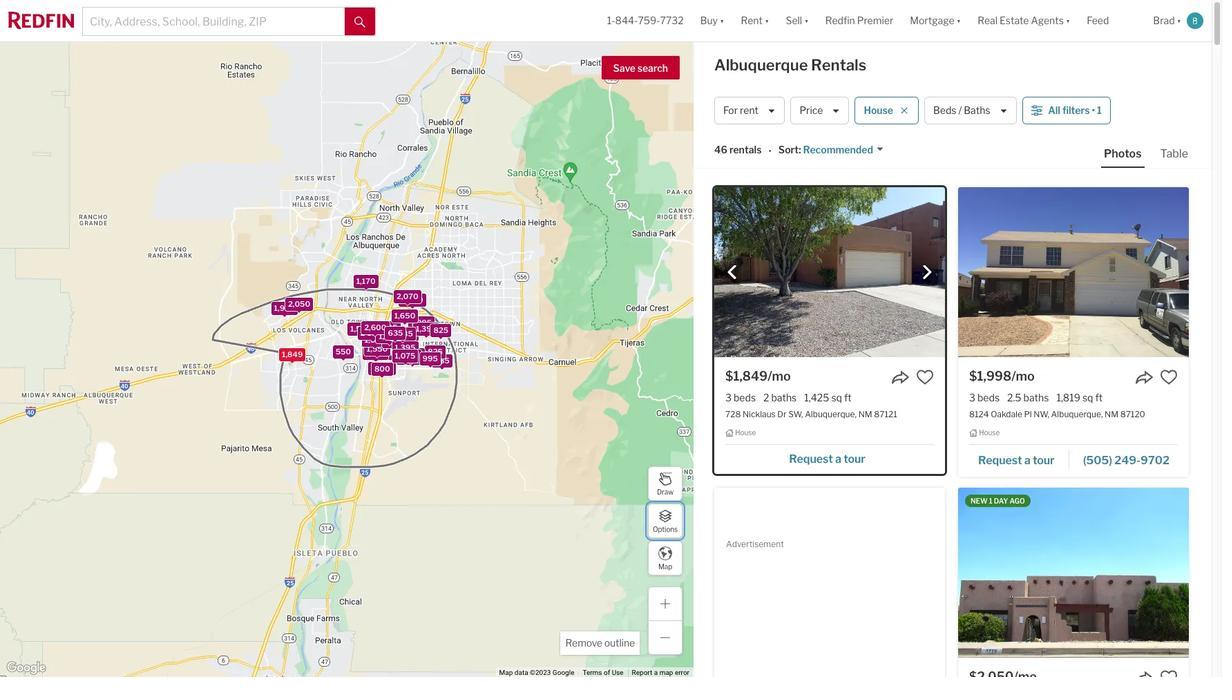 Task type: locate. For each thing, give the bounding box(es) containing it.
1,819
[[1057, 392, 1081, 404]]

mortgage ▾
[[911, 15, 962, 27]]

1 horizontal spatial request a tour button
[[970, 449, 1070, 470]]

baths
[[772, 392, 797, 404], [1024, 392, 1050, 404]]

2 left 2,400
[[361, 328, 365, 338]]

1 vertical spatial 2
[[400, 353, 405, 362]]

▾ right rent
[[765, 15, 770, 27]]

0 vertical spatial units
[[367, 328, 386, 338]]

1 horizontal spatial 2
[[400, 353, 405, 362]]

1 vertical spatial 2,550
[[371, 363, 394, 373]]

nm for $1,998 /mo
[[1105, 409, 1119, 420]]

1,595
[[395, 329, 416, 339]]

3 up 8124
[[970, 392, 976, 404]]

0 horizontal spatial /mo
[[768, 369, 791, 384]]

0 vertical spatial 2
[[361, 328, 365, 338]]

/mo for $1,998
[[1012, 369, 1035, 384]]

1 horizontal spatial sq
[[1083, 392, 1094, 404]]

1 horizontal spatial map
[[659, 562, 673, 571]]

request a tour button down 728 nicklaus dr sw, albuquerque, nm 87121
[[726, 448, 935, 468]]

save
[[613, 62, 636, 74]]

2 albuquerque, from the left
[[1052, 409, 1104, 420]]

0 horizontal spatial sq
[[832, 392, 843, 404]]

request up day
[[979, 454, 1023, 467]]

albuquerque, down the 1,819 sq ft
[[1052, 409, 1104, 420]]

2 nm from the left
[[1105, 409, 1119, 420]]

nm
[[859, 409, 873, 420], [1105, 409, 1119, 420]]

remove
[[566, 637, 603, 649]]

tour down nw,
[[1033, 454, 1055, 467]]

house for $1,998 /mo
[[980, 429, 1000, 437]]

1 /mo from the left
[[768, 369, 791, 384]]

baths up dr
[[772, 392, 797, 404]]

1 horizontal spatial favorite button image
[[1161, 368, 1179, 386]]

4 ▾ from the left
[[957, 15, 962, 27]]

3 beds up 8124
[[970, 392, 1000, 404]]

1 horizontal spatial 995
[[423, 353, 438, 363]]

728 nicklaus dr sw, albuquerque, nm 87121
[[726, 409, 898, 420]]

0 vertical spatial •
[[1092, 105, 1096, 116]]

sq right the 1,819
[[1083, 392, 1094, 404]]

1,500 up the 1,000
[[350, 324, 372, 333]]

tour down 728 nicklaus dr sw, albuquerque, nm 87121
[[844, 453, 866, 466]]

• for 46 rentals •
[[769, 145, 772, 157]]

oakdale
[[991, 409, 1023, 420]]

3 up 728
[[726, 392, 732, 404]]

2 baths from the left
[[1024, 392, 1050, 404]]

0 horizontal spatial favorite button image
[[917, 368, 935, 386]]

2 /mo from the left
[[1012, 369, 1035, 384]]

0 horizontal spatial tour
[[844, 453, 866, 466]]

/mo
[[768, 369, 791, 384], [1012, 369, 1035, 384]]

ft right the 1,819
[[1096, 392, 1103, 404]]

0 horizontal spatial 1,395
[[395, 342, 416, 352]]

0 vertical spatial 2 units
[[361, 328, 386, 338]]

1 horizontal spatial •
[[1092, 105, 1096, 116]]

1 horizontal spatial 1
[[1098, 105, 1102, 116]]

all
[[1049, 105, 1061, 116]]

0 vertical spatial map
[[659, 562, 673, 571]]

/mo up 2 baths
[[768, 369, 791, 384]]

nm left the 87120
[[1105, 409, 1119, 420]]

▾ for rent ▾
[[765, 15, 770, 27]]

mortgage ▾ button
[[911, 0, 962, 41]]

brad
[[1154, 15, 1175, 27]]

2 down "850"
[[400, 353, 405, 362]]

1 ft from the left
[[845, 392, 852, 404]]

1 horizontal spatial 985
[[434, 356, 450, 366]]

request down 728 nicklaus dr sw, albuquerque, nm 87121
[[790, 453, 833, 466]]

0 horizontal spatial 2
[[361, 328, 365, 338]]

tour for left request a tour button
[[844, 453, 866, 466]]

day
[[995, 497, 1009, 505]]

1,395
[[416, 324, 437, 333], [395, 342, 416, 352]]

next button image
[[921, 266, 935, 279]]

995
[[383, 322, 398, 332], [423, 353, 438, 363]]

0 horizontal spatial baths
[[772, 392, 797, 404]]

0 vertical spatial 995
[[383, 322, 398, 332]]

sq right 1,425
[[832, 392, 843, 404]]

0 vertical spatial 1,500
[[350, 324, 372, 333]]

3 beds for $1,998 /mo
[[970, 392, 1000, 404]]

map data ©2023 google
[[499, 669, 575, 677]]

1 ▾ from the left
[[720, 15, 725, 27]]

0 horizontal spatial map
[[499, 669, 513, 677]]

1 vertical spatial 825
[[428, 346, 443, 356]]

save search
[[613, 62, 668, 74]]

1 horizontal spatial albuquerque,
[[1052, 409, 1104, 420]]

2,550 down '1,100'
[[371, 363, 394, 373]]

request a tour down 728 nicklaus dr sw, albuquerque, nm 87121
[[790, 453, 866, 466]]

map for map
[[659, 562, 673, 571]]

request a tour button
[[726, 448, 935, 468], [970, 449, 1070, 470]]

draw
[[657, 488, 674, 496]]

2
[[361, 328, 365, 338], [400, 353, 405, 362], [764, 392, 770, 404]]

albuquerque, down 1,425 sq ft
[[805, 409, 857, 420]]

0 horizontal spatial 2,550
[[371, 363, 394, 373]]

0 horizontal spatial request a tour
[[790, 453, 866, 466]]

1 horizontal spatial 2 units
[[400, 353, 425, 362]]

/
[[959, 105, 962, 116]]

dr
[[778, 409, 787, 420]]

favorite button checkbox
[[1161, 368, 1179, 386]]

▾ right brad
[[1178, 15, 1182, 27]]

3 for $1,998 /mo
[[970, 392, 976, 404]]

house button
[[855, 97, 919, 124]]

house
[[864, 105, 894, 116], [736, 429, 756, 437], [980, 429, 1000, 437]]

outline
[[605, 637, 635, 649]]

1 vertical spatial map
[[499, 669, 513, 677]]

a left map at the bottom of the page
[[654, 669, 658, 677]]

a down 728 nicklaus dr sw, albuquerque, nm 87121
[[836, 453, 842, 466]]

beds up 728
[[734, 392, 756, 404]]

table
[[1161, 147, 1189, 160]]

0 horizontal spatial •
[[769, 145, 772, 157]]

map down options
[[659, 562, 673, 571]]

825 right 970
[[428, 346, 443, 356]]

0 horizontal spatial units
[[367, 328, 386, 338]]

baths up nw,
[[1024, 392, 1050, 404]]

0 horizontal spatial nm
[[859, 409, 873, 420]]

options
[[653, 525, 678, 533]]

1 vertical spatial 1
[[990, 497, 993, 505]]

baths
[[964, 105, 991, 116]]

terms of use
[[583, 669, 624, 677]]

1 favorite button image from the left
[[917, 368, 935, 386]]

rent ▾
[[741, 15, 770, 27]]

1 vertical spatial 2 units
[[400, 353, 425, 362]]

0 horizontal spatial beds
[[734, 392, 756, 404]]

map inside button
[[659, 562, 673, 571]]

▾ right agents
[[1066, 15, 1071, 27]]

• left sort
[[769, 145, 772, 157]]

rent ▾ button
[[733, 0, 778, 41]]

favorite button checkbox for photo of 1720 rosewood ave nw, albuquerque, nm 87120
[[1161, 669, 1179, 677]]

2 beds from the left
[[978, 392, 1000, 404]]

a up ago
[[1025, 454, 1031, 467]]

• right filters
[[1092, 105, 1096, 116]]

1,100
[[366, 348, 386, 358]]

house left "remove house" image
[[864, 105, 894, 116]]

0 horizontal spatial house
[[736, 429, 756, 437]]

2 up nicklaus
[[764, 392, 770, 404]]

previous button image
[[726, 266, 740, 279]]

map left "data"
[[499, 669, 513, 677]]

1,998
[[274, 303, 295, 313]]

▾ right mortgage
[[957, 15, 962, 27]]

2 baths
[[764, 392, 797, 404]]

0 vertical spatial 1,395
[[416, 324, 437, 333]]

0 vertical spatial favorite button checkbox
[[917, 368, 935, 386]]

2 sq from the left
[[1083, 392, 1094, 404]]

1 albuquerque, from the left
[[805, 409, 857, 420]]

favorite button checkbox for photo of 728 nicklaus dr sw, albuquerque, nm 87121
[[917, 368, 935, 386]]

1-844-759-7732 link
[[607, 15, 684, 27]]

2 ft from the left
[[1096, 392, 1103, 404]]

2,400
[[368, 323, 390, 332]]

0 horizontal spatial albuquerque,
[[805, 409, 857, 420]]

save search button
[[602, 56, 680, 79]]

1 nm from the left
[[859, 409, 873, 420]]

1 left day
[[990, 497, 993, 505]]

▾ right buy
[[720, 15, 725, 27]]

nm left 87121
[[859, 409, 873, 420]]

albuquerque,
[[805, 409, 857, 420], [1052, 409, 1104, 420]]

0 horizontal spatial 3 beds
[[726, 392, 756, 404]]

remove outline button
[[561, 632, 640, 655]]

rent
[[740, 105, 759, 116]]

1 horizontal spatial 3 beds
[[970, 392, 1000, 404]]

price button
[[791, 97, 850, 124]]

map
[[659, 562, 673, 571], [499, 669, 513, 677]]

1 horizontal spatial favorite button checkbox
[[1161, 669, 1179, 677]]

favorite button image
[[917, 368, 935, 386], [1161, 368, 1179, 386]]

1 horizontal spatial house
[[864, 105, 894, 116]]

1 right filters
[[1098, 105, 1102, 116]]

0 horizontal spatial 3
[[726, 392, 732, 404]]

real
[[978, 15, 998, 27]]

beds
[[734, 392, 756, 404], [978, 392, 1000, 404]]

1 sq from the left
[[832, 392, 843, 404]]

1 baths from the left
[[772, 392, 797, 404]]

0 vertical spatial 1
[[1098, 105, 1102, 116]]

buy ▾ button
[[701, 0, 725, 41]]

1 vertical spatial units
[[406, 353, 425, 362]]

1 horizontal spatial 2,550
[[401, 295, 423, 305]]

beds for $1,849
[[734, 392, 756, 404]]

request
[[790, 453, 833, 466], [979, 454, 1023, 467]]

1 horizontal spatial request
[[979, 454, 1023, 467]]

1 3 from the left
[[726, 392, 732, 404]]

2,550
[[401, 295, 423, 305], [371, 363, 394, 373]]

0 horizontal spatial favorite button checkbox
[[917, 368, 935, 386]]

1 vertical spatial favorite button checkbox
[[1161, 669, 1179, 677]]

2 3 from the left
[[970, 392, 976, 404]]

1,450
[[379, 331, 400, 341]]

ft right 1,425
[[845, 392, 852, 404]]

price
[[800, 105, 824, 116]]

3 ▾ from the left
[[805, 15, 809, 27]]

(505) 249-9702 link
[[1070, 448, 1179, 471]]

request a tour up ago
[[979, 454, 1055, 467]]

favorite button image for $1,998 /mo
[[1161, 368, 1179, 386]]

report a map error
[[632, 669, 690, 677]]

house down 728
[[736, 429, 756, 437]]

1 horizontal spatial tour
[[1033, 454, 1055, 467]]

▾ right 'sell'
[[805, 15, 809, 27]]

request a tour
[[790, 453, 866, 466], [979, 454, 1055, 467]]

draw button
[[648, 467, 683, 501]]

rentals
[[730, 144, 762, 156]]

search
[[638, 62, 668, 74]]

1,425 sq ft
[[805, 392, 852, 404]]

brad ▾
[[1154, 15, 1182, 27]]

0 horizontal spatial ft
[[845, 392, 852, 404]]

• inside button
[[1092, 105, 1096, 116]]

2 3 beds from the left
[[970, 392, 1000, 404]]

2 horizontal spatial 2
[[764, 392, 770, 404]]

• inside 46 rentals •
[[769, 145, 772, 157]]

1 vertical spatial •
[[769, 145, 772, 157]]

0 vertical spatial 2,550
[[401, 295, 423, 305]]

0 horizontal spatial 1
[[990, 497, 993, 505]]

3 beds
[[726, 392, 756, 404], [970, 392, 1000, 404]]

1,500
[[350, 324, 372, 333], [365, 335, 386, 345]]

1 horizontal spatial 3
[[970, 392, 976, 404]]

agents
[[1032, 15, 1064, 27]]

2 horizontal spatial house
[[980, 429, 1000, 437]]

house inside button
[[864, 105, 894, 116]]

tour for the rightmost request a tour button
[[1033, 454, 1055, 467]]

6 ▾ from the left
[[1178, 15, 1182, 27]]

sq
[[832, 392, 843, 404], [1083, 392, 1094, 404]]

1 horizontal spatial baths
[[1024, 392, 1050, 404]]

request a tour button up ago
[[970, 449, 1070, 470]]

favorite button checkbox
[[917, 368, 935, 386], [1161, 669, 1179, 677]]

1,425
[[805, 392, 830, 404]]

1,500 down 2,400
[[365, 335, 386, 345]]

real estate agents ▾ link
[[978, 0, 1071, 41]]

ft
[[845, 392, 852, 404], [1096, 392, 1103, 404]]

850
[[394, 342, 410, 352]]

ft for $1,998 /mo
[[1096, 392, 1103, 404]]

9702
[[1141, 454, 1170, 467]]

1 horizontal spatial /mo
[[1012, 369, 1035, 384]]

3 beds up 728
[[726, 392, 756, 404]]

2,550 up 1,650
[[401, 295, 423, 305]]

1 horizontal spatial beds
[[978, 392, 1000, 404]]

1 beds from the left
[[734, 392, 756, 404]]

(505) 249-9702
[[1084, 454, 1170, 467]]

0 horizontal spatial request
[[790, 453, 833, 466]]

•
[[1092, 105, 1096, 116], [769, 145, 772, 157]]

825 right 1,285
[[434, 325, 449, 335]]

0 horizontal spatial 995
[[383, 322, 398, 332]]

1 horizontal spatial units
[[406, 353, 425, 362]]

photo of 728 nicklaus dr sw, albuquerque, nm 87121 image
[[715, 187, 946, 357]]

728
[[726, 409, 741, 420]]

house down 8124
[[980, 429, 1000, 437]]

/mo up 2.5 baths
[[1012, 369, 1035, 384]]

2 favorite button image from the left
[[1161, 368, 1179, 386]]

map button
[[648, 541, 683, 576]]

$1,998
[[970, 369, 1012, 384]]

2 ▾ from the left
[[765, 15, 770, 27]]

1 horizontal spatial 1,395
[[416, 324, 437, 333]]

1 horizontal spatial ft
[[1096, 392, 1103, 404]]

759-
[[638, 15, 660, 27]]

1 horizontal spatial nm
[[1105, 409, 1119, 420]]

beds up 8124
[[978, 392, 1000, 404]]

options button
[[648, 504, 683, 538]]

units
[[367, 328, 386, 338], [406, 353, 425, 362]]

1-844-759-7732
[[607, 15, 684, 27]]

0 vertical spatial 985
[[396, 330, 411, 340]]

5 ▾ from the left
[[1066, 15, 1071, 27]]

recommended
[[803, 144, 874, 156]]

550
[[336, 346, 351, 356]]

1 3 beds from the left
[[726, 392, 756, 404]]

1 vertical spatial 1,500
[[365, 335, 386, 345]]

0 vertical spatial 825
[[434, 325, 449, 335]]



Task type: vqa. For each thing, say whether or not it's contained in the screenshot.
"46 rentals •"
yes



Task type: describe. For each thing, give the bounding box(es) containing it.
2,070
[[397, 291, 419, 301]]

map region
[[0, 0, 850, 677]]

map for map data ©2023 google
[[499, 669, 513, 677]]

mortgage
[[911, 15, 955, 27]]

map
[[660, 669, 674, 677]]

$1,849 /mo
[[726, 369, 791, 384]]

feed button
[[1079, 0, 1146, 41]]

google image
[[3, 659, 49, 677]]

635
[[388, 328, 403, 337]]

625
[[396, 329, 411, 338]]

1,000
[[364, 336, 386, 345]]

real estate agents ▾ button
[[970, 0, 1079, 41]]

user photo image
[[1187, 12, 1204, 29]]

844-
[[616, 15, 638, 27]]

redfin premier
[[826, 15, 894, 27]]

submit search image
[[355, 16, 366, 27]]

buy ▾ button
[[692, 0, 733, 41]]

950
[[424, 353, 439, 363]]

request for left request a tour button
[[790, 453, 833, 466]]

970
[[407, 350, 422, 360]]

8124 oakdale pl nw, albuquerque, nm 87120
[[970, 409, 1146, 420]]

845
[[380, 329, 395, 338]]

sq for $1,849 /mo
[[832, 392, 843, 404]]

▾ for brad ▾
[[1178, 15, 1182, 27]]

google
[[553, 669, 575, 677]]

1-
[[607, 15, 616, 27]]

beds
[[934, 105, 957, 116]]

report a map error link
[[632, 669, 690, 677]]

new
[[971, 497, 988, 505]]

use
[[612, 669, 624, 677]]

3 for $1,849 /mo
[[726, 392, 732, 404]]

1 vertical spatial 1,395
[[395, 342, 416, 352]]

0 horizontal spatial a
[[654, 669, 658, 677]]

request for the rightmost request a tour button
[[979, 454, 1023, 467]]

8124
[[970, 409, 990, 420]]

1,195
[[403, 350, 423, 360]]

table button
[[1158, 147, 1192, 167]]

©2023
[[530, 669, 551, 677]]

mortgage ▾ button
[[902, 0, 970, 41]]

new 1 day ago
[[971, 497, 1026, 505]]

data
[[515, 669, 529, 677]]

sell ▾ button
[[778, 0, 817, 41]]

7732
[[660, 15, 684, 27]]

real estate agents ▾
[[978, 15, 1071, 27]]

beds for $1,998
[[978, 392, 1000, 404]]

buy
[[701, 15, 718, 27]]

1,285
[[411, 318, 432, 328]]

photo of 1720 rosewood ave nw, albuquerque, nm 87120 image
[[959, 488, 1190, 658]]

$1,849
[[726, 369, 768, 384]]

favorite button image
[[1161, 669, 1179, 677]]

buy ▾
[[701, 15, 725, 27]]

975
[[404, 351, 419, 360]]

photos button
[[1102, 147, 1158, 168]]

0 horizontal spatial 2 units
[[361, 328, 386, 338]]

▾ for buy ▾
[[720, 15, 725, 27]]

0 horizontal spatial 985
[[396, 330, 411, 340]]

1,075
[[395, 351, 416, 361]]

1 vertical spatial 985
[[434, 356, 450, 366]]

redfin premier button
[[817, 0, 902, 41]]

sell
[[786, 15, 803, 27]]

/mo for $1,849
[[768, 369, 791, 384]]

46
[[715, 144, 728, 156]]

1,819 sq ft
[[1057, 392, 1103, 404]]

photo of 8124 oakdale pl nw, albuquerque, nm 87120 image
[[959, 187, 1190, 357]]

3 beds for $1,849 /mo
[[726, 392, 756, 404]]

nm for $1,849 /mo
[[859, 409, 873, 420]]

of
[[604, 669, 610, 677]]

• for all filters • 1
[[1092, 105, 1096, 116]]

$1,998 /mo
[[970, 369, 1035, 384]]

favorite button image for $1,849 /mo
[[917, 368, 935, 386]]

1,650
[[395, 311, 416, 320]]

terms of use link
[[583, 669, 624, 677]]

baths for $1,849 /mo
[[772, 392, 797, 404]]

1,170
[[356, 276, 376, 286]]

filters
[[1063, 105, 1090, 116]]

sq for $1,998 /mo
[[1083, 392, 1094, 404]]

1,020
[[385, 336, 406, 346]]

feed
[[1088, 15, 1110, 27]]

albuquerque, for $1,998 /mo
[[1052, 409, 1104, 420]]

albuquerque, for $1,849 /mo
[[805, 409, 857, 420]]

1,785
[[393, 329, 413, 338]]

advertisement
[[726, 539, 784, 549]]

1 horizontal spatial request a tour
[[979, 454, 1055, 467]]

City, Address, School, Building, ZIP search field
[[83, 8, 345, 35]]

0 horizontal spatial request a tour button
[[726, 448, 935, 468]]

▾ for mortgage ▾
[[957, 15, 962, 27]]

error
[[675, 669, 690, 677]]

1 vertical spatial 995
[[423, 353, 438, 363]]

249-
[[1115, 454, 1141, 467]]

estate
[[1000, 15, 1030, 27]]

87120
[[1121, 409, 1146, 420]]

sell ▾ button
[[786, 0, 809, 41]]

sort
[[779, 144, 799, 156]]

house for $1,849 /mo
[[736, 429, 756, 437]]

albuquerque
[[715, 56, 808, 74]]

1,185
[[381, 331, 401, 341]]

baths for $1,998 /mo
[[1024, 392, 1050, 404]]

redfin
[[826, 15, 856, 27]]

remove house image
[[901, 106, 909, 115]]

2.5
[[1008, 392, 1022, 404]]

for
[[724, 105, 738, 116]]

2,000
[[383, 348, 406, 358]]

for rent
[[724, 105, 759, 116]]

1,849
[[282, 349, 303, 359]]

2 vertical spatial 2
[[764, 392, 770, 404]]

sell ▾
[[786, 15, 809, 27]]

sort :
[[779, 144, 801, 156]]

▾ for sell ▾
[[805, 15, 809, 27]]

1 inside all filters • 1 button
[[1098, 105, 1102, 116]]

rent ▾ button
[[741, 0, 770, 41]]

1 horizontal spatial a
[[836, 453, 842, 466]]

terms
[[583, 669, 602, 677]]

ft for $1,849 /mo
[[845, 392, 852, 404]]

albuquerque rentals
[[715, 56, 867, 74]]

2 horizontal spatial a
[[1025, 454, 1031, 467]]

ago
[[1010, 497, 1026, 505]]



